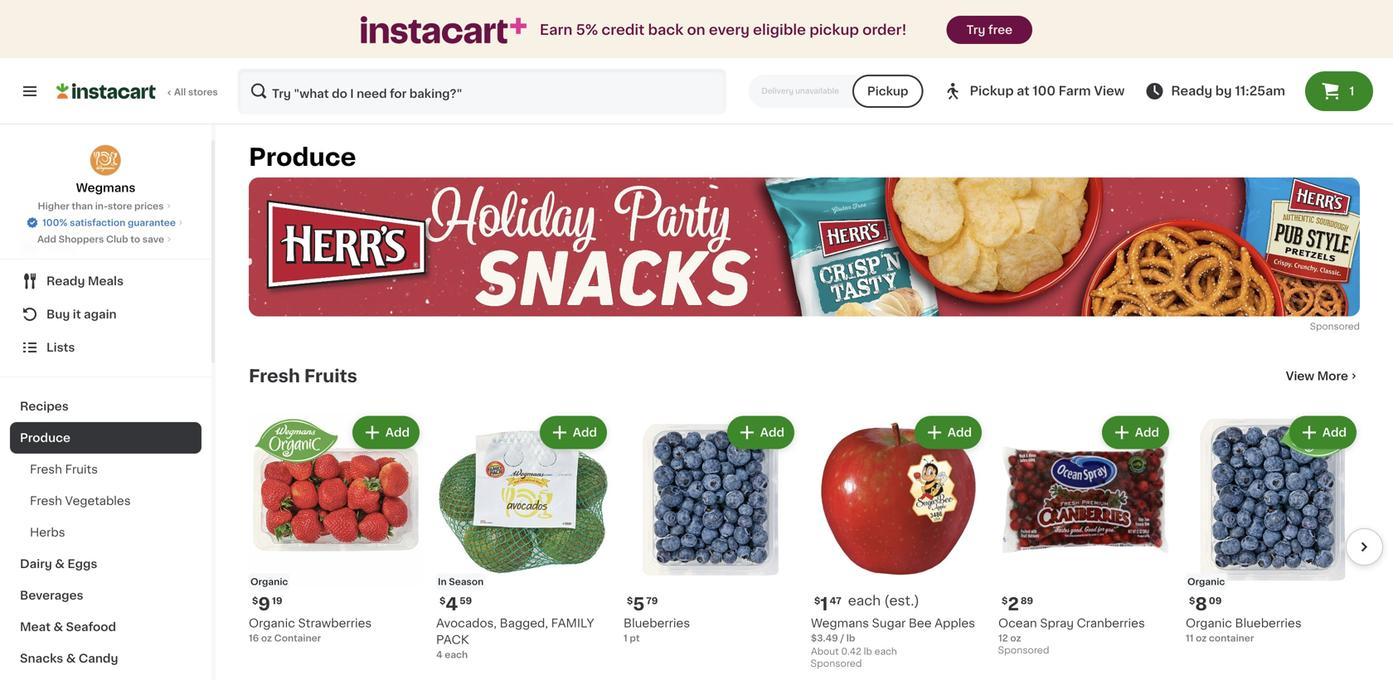 Task type: vqa. For each thing, say whether or not it's contained in the screenshot.


Task type: describe. For each thing, give the bounding box(es) containing it.
& for meat
[[53, 621, 63, 633]]

snacks & candy
[[20, 653, 118, 664]]

spo
[[1311, 322, 1329, 331]]

oz for 8
[[1196, 634, 1207, 643]]

avocados,
[[436, 618, 497, 629]]

0 horizontal spatial produce
[[20, 432, 70, 444]]

more
[[1318, 370, 1349, 382]]

blueberries 1 pt
[[624, 618, 690, 643]]

shoppers
[[59, 235, 104, 244]]

lists
[[46, 342, 75, 353]]

1 vertical spatial fresh
[[30, 464, 62, 475]]

sponsored badge image for wegmans sugar bee apples
[[811, 660, 861, 669]]

snacks
[[20, 653, 63, 664]]

view inside popup button
[[1094, 85, 1125, 97]]

eligible
[[753, 23, 806, 37]]

to
[[130, 235, 140, 244]]

sponsored badge image for ocean spray cranberries
[[999, 646, 1049, 656]]

wegmans for wegmans
[[76, 182, 136, 194]]

than
[[72, 202, 93, 211]]

by
[[1216, 85, 1232, 97]]

1 inside button
[[1350, 85, 1355, 97]]

11:25am
[[1235, 85, 1286, 97]]

$ 2 89
[[1002, 596, 1034, 613]]

09
[[1209, 596, 1222, 606]]

47
[[830, 596, 842, 606]]

beverages link
[[10, 580, 202, 611]]

again
[[84, 309, 117, 320]]

ready for ready by 11:25am
[[1172, 85, 1213, 97]]

product group containing 1
[[811, 413, 986, 673]]

Search field
[[239, 70, 725, 113]]

meat & seafood
[[20, 621, 116, 633]]

ocean
[[999, 618, 1037, 629]]

herbs link
[[10, 517, 202, 548]]

season
[[449, 577, 484, 586]]

79
[[646, 596, 658, 606]]

each inside the avocados, bagged, family pack 4 each
[[445, 650, 468, 659]]

0 vertical spatial 4
[[446, 596, 458, 613]]

(est.)
[[885, 594, 920, 608]]

snacks & candy link
[[10, 643, 202, 674]]

each right '47' at the bottom of page
[[848, 594, 881, 608]]

it
[[73, 309, 81, 320]]

each (est.)
[[848, 594, 920, 608]]

add inside add shoppers club to save link
[[37, 235, 56, 244]]

1 vertical spatial fresh fruits
[[30, 464, 98, 475]]

$ for 4
[[440, 596, 446, 606]]

bee
[[909, 618, 932, 629]]

store
[[108, 202, 132, 211]]

1 button
[[1306, 71, 1374, 111]]

2
[[1008, 596, 1019, 613]]

wegmans sugar bee apples $3.49 / lb about 0.42 lb each
[[811, 618, 976, 656]]

product group containing 8
[[1186, 413, 1360, 645]]

12
[[999, 634, 1008, 643]]

blueberries inside organic blueberries 11 oz container
[[1236, 618, 1302, 629]]

all
[[174, 88, 186, 97]]

item carousel region
[[226, 406, 1384, 680]]

recipes
[[20, 401, 69, 412]]

buy
[[46, 309, 70, 320]]

product group containing 9
[[249, 413, 423, 645]]

ready meals button
[[10, 265, 202, 298]]

$ 1 47
[[815, 596, 842, 613]]

organic up 09
[[1188, 577, 1226, 586]]

$ for 8
[[1190, 596, 1196, 606]]

organic strawberries 16 oz container
[[249, 618, 372, 643]]

earn 5% credit back on every eligible pickup order!
[[540, 23, 907, 37]]

product group containing 5
[[624, 413, 798, 645]]

candy
[[79, 653, 118, 664]]

ready by 11:25am
[[1172, 85, 1286, 97]]

oz inside ocean spray cranberries 12 oz
[[1011, 634, 1022, 643]]

shop
[[46, 242, 77, 254]]

8
[[1196, 596, 1208, 613]]

vegetables
[[65, 495, 131, 507]]

eggs
[[68, 558, 97, 570]]

satisfaction
[[70, 218, 125, 227]]

higher than in-store prices link
[[38, 200, 174, 213]]

add button for 5
[[729, 418, 793, 448]]

fresh fruits link for fresh vegetables link
[[10, 454, 202, 485]]

at
[[1017, 85, 1030, 97]]

$3.49
[[811, 634, 838, 643]]

family
[[551, 618, 594, 629]]

all stores link
[[56, 68, 219, 114]]

stores
[[188, 88, 218, 97]]

$ for 5
[[627, 596, 633, 606]]

view more link
[[1286, 368, 1360, 385]]

pickup button
[[853, 75, 924, 108]]

ready by 11:25am link
[[1145, 81, 1286, 101]]

beverages
[[20, 590, 83, 601]]

herbs
[[30, 527, 65, 538]]

fresh vegetables link
[[10, 485, 202, 517]]

prices
[[134, 202, 164, 211]]

4 add button from the left
[[916, 418, 981, 448]]

wegmans for wegmans sugar bee apples $3.49 / lb about 0.42 lb each
[[811, 618, 869, 629]]

pt
[[630, 634, 640, 643]]



Task type: locate. For each thing, give the bounding box(es) containing it.
farm
[[1059, 85, 1091, 97]]

1 horizontal spatial lb
[[864, 647, 873, 656]]

$ left 19
[[252, 596, 258, 606]]

5 $ from the left
[[1002, 596, 1008, 606]]

0 horizontal spatial ready
[[46, 275, 85, 287]]

6 $ from the left
[[1190, 596, 1196, 606]]

view more
[[1286, 370, 1349, 382]]

0.42
[[841, 647, 862, 656]]

lb right /
[[847, 634, 856, 643]]

nsored
[[1329, 322, 1360, 331]]

0 horizontal spatial fruits
[[65, 464, 98, 475]]

organic inside the organic strawberries 16 oz container
[[249, 618, 295, 629]]

oz
[[261, 634, 272, 643], [1011, 634, 1022, 643], [1196, 634, 1207, 643]]

$ 9 19
[[252, 596, 283, 613]]

0 horizontal spatial view
[[1094, 85, 1125, 97]]

ready left by
[[1172, 85, 1213, 97]]

ocean spray cranberries 12 oz
[[999, 618, 1145, 643]]

apples
[[935, 618, 976, 629]]

1 horizontal spatial view
[[1286, 370, 1315, 382]]

fresh
[[249, 367, 300, 385], [30, 464, 62, 475], [30, 495, 62, 507]]

& for snacks
[[66, 653, 76, 664]]

1 vertical spatial produce
[[20, 432, 70, 444]]

$ left '47' at the bottom of page
[[815, 596, 821, 606]]

wegmans
[[76, 182, 136, 194], [811, 618, 869, 629]]

organic up 19
[[251, 577, 288, 586]]

1 vertical spatial 4
[[436, 650, 443, 659]]

0 vertical spatial produce
[[249, 146, 356, 169]]

4
[[446, 596, 458, 613], [436, 650, 443, 659]]

pickup inside 'button'
[[868, 85, 909, 97]]

each inside the wegmans sugar bee apples $3.49 / lb about 0.42 lb each
[[875, 647, 897, 656]]

1 vertical spatial &
[[53, 621, 63, 633]]

organic down "$ 9 19"
[[249, 618, 295, 629]]

1 horizontal spatial ready
[[1172, 85, 1213, 97]]

0 horizontal spatial fresh fruits
[[30, 464, 98, 475]]

oz right 11 on the right
[[1196, 634, 1207, 643]]

service type group
[[749, 75, 924, 108]]

view right farm
[[1094, 85, 1125, 97]]

$ left 79
[[627, 596, 633, 606]]

2 vertical spatial 1
[[624, 634, 628, 643]]

save
[[142, 235, 164, 244]]

add
[[37, 235, 56, 244], [386, 427, 410, 438], [573, 427, 597, 438], [761, 427, 785, 438], [948, 427, 972, 438], [1135, 427, 1160, 438], [1323, 427, 1347, 438]]

1 horizontal spatial fresh fruits link
[[249, 366, 357, 386]]

instacart logo image
[[56, 81, 156, 101]]

& for dairy
[[55, 558, 65, 570]]

$ left 09
[[1190, 596, 1196, 606]]

wegmans up "higher than in-store prices" link
[[76, 182, 136, 194]]

& left candy
[[66, 653, 76, 664]]

2 horizontal spatial 1
[[1350, 85, 1355, 97]]

1 horizontal spatial wegmans
[[811, 618, 869, 629]]

2 vertical spatial fresh
[[30, 495, 62, 507]]

each down pack on the left of the page
[[445, 650, 468, 659]]

1 horizontal spatial blueberries
[[1236, 618, 1302, 629]]

0 vertical spatial fruits
[[304, 367, 357, 385]]

1 vertical spatial lb
[[864, 647, 873, 656]]

$ for 1
[[815, 596, 821, 606]]

on
[[687, 23, 706, 37]]

$1.47 each (estimated) element
[[811, 594, 986, 615]]

1 vertical spatial wegmans
[[811, 618, 869, 629]]

dairy & eggs
[[20, 558, 97, 570]]

11
[[1186, 634, 1194, 643]]

oz right 16
[[261, 634, 272, 643]]

100% satisfaction guarantee button
[[26, 213, 186, 229]]

buy it again link
[[10, 298, 202, 331]]

6 product group from the left
[[1186, 413, 1360, 645]]

add button for 8
[[1291, 418, 1355, 448]]

5
[[633, 596, 645, 613]]

1 $ from the left
[[252, 596, 258, 606]]

produce link
[[10, 422, 202, 454]]

& left eggs
[[55, 558, 65, 570]]

pickup inside popup button
[[970, 85, 1014, 97]]

2 horizontal spatial oz
[[1196, 634, 1207, 643]]

0 vertical spatial wegmans
[[76, 182, 136, 194]]

meals
[[88, 275, 124, 287]]

4 down pack on the left of the page
[[436, 650, 443, 659]]

add button for 9
[[354, 418, 418, 448]]

& inside dairy & eggs link
[[55, 558, 65, 570]]

fresh fruits link
[[249, 366, 357, 386], [10, 454, 202, 485]]

free
[[989, 24, 1013, 36]]

ready inside ready meals link
[[46, 275, 85, 287]]

pickup left at
[[970, 85, 1014, 97]]

0 vertical spatial view
[[1094, 85, 1125, 97]]

0 vertical spatial &
[[55, 558, 65, 570]]

product group
[[249, 413, 423, 645], [436, 413, 611, 662], [624, 413, 798, 645], [811, 413, 986, 673], [999, 413, 1173, 660], [1186, 413, 1360, 645]]

1 vertical spatial fruits
[[65, 464, 98, 475]]

$ 5 79
[[627, 596, 658, 613]]

1 blueberries from the left
[[624, 618, 690, 629]]

$ left 89
[[1002, 596, 1008, 606]]

cranberries
[[1077, 618, 1145, 629]]

1 vertical spatial fresh fruits link
[[10, 454, 202, 485]]

fresh fruits link for view more link
[[249, 366, 357, 386]]

container
[[1209, 634, 1255, 643]]

club
[[106, 235, 128, 244]]

product group containing 2
[[999, 413, 1173, 660]]

fresh vegetables
[[30, 495, 131, 507]]

0 horizontal spatial 1
[[624, 634, 628, 643]]

3 oz from the left
[[1196, 634, 1207, 643]]

16
[[249, 634, 259, 643]]

2 add button from the left
[[542, 418, 606, 448]]

$ inside $ 1 47
[[815, 596, 821, 606]]

add button for 4
[[542, 418, 606, 448]]

pickup for pickup
[[868, 85, 909, 97]]

0 horizontal spatial lb
[[847, 634, 856, 643]]

earn
[[540, 23, 573, 37]]

6 add button from the left
[[1291, 418, 1355, 448]]

1 vertical spatial ready
[[46, 275, 85, 287]]

avocados, bagged, family pack 4 each
[[436, 618, 594, 659]]

1 product group from the left
[[249, 413, 423, 645]]

2 $ from the left
[[440, 596, 446, 606]]

4 product group from the left
[[811, 413, 986, 673]]

organic down $ 8 09
[[1186, 618, 1233, 629]]

dairy
[[20, 558, 52, 570]]

oz inside the organic strawberries 16 oz container
[[261, 634, 272, 643]]

oz inside organic blueberries 11 oz container
[[1196, 634, 1207, 643]]

2 oz from the left
[[1011, 634, 1022, 643]]

5 add button from the left
[[1104, 418, 1168, 448]]

guarantee
[[128, 218, 176, 227]]

3 $ from the left
[[627, 596, 633, 606]]

higher
[[38, 202, 69, 211]]

0 horizontal spatial oz
[[261, 634, 272, 643]]

1 vertical spatial view
[[1286, 370, 1315, 382]]

0 horizontal spatial fresh fruits link
[[10, 454, 202, 485]]

$ for 2
[[1002, 596, 1008, 606]]

sponsored badge image down about
[[811, 660, 861, 669]]

in season
[[438, 577, 484, 586]]

1 horizontal spatial oz
[[1011, 634, 1022, 643]]

& right meat
[[53, 621, 63, 633]]

instacart plus icon image
[[361, 16, 527, 44]]

blueberries down 79
[[624, 618, 690, 629]]

0 horizontal spatial sponsored badge image
[[811, 660, 861, 669]]

1 horizontal spatial sponsored badge image
[[999, 646, 1049, 656]]

wegmans link
[[76, 144, 136, 196]]

wegmans up /
[[811, 618, 869, 629]]

order!
[[863, 23, 907, 37]]

credit
[[602, 23, 645, 37]]

0 horizontal spatial wegmans
[[76, 182, 136, 194]]

0 vertical spatial ready
[[1172, 85, 1213, 97]]

$ inside $ 4 59
[[440, 596, 446, 606]]

& inside 'meat & seafood' link
[[53, 621, 63, 633]]

ready meals
[[46, 275, 124, 287]]

pickup
[[810, 23, 859, 37]]

0 horizontal spatial pickup
[[868, 85, 909, 97]]

2 blueberries from the left
[[1236, 618, 1302, 629]]

0 horizontal spatial 4
[[436, 650, 443, 659]]

$ 8 09
[[1190, 596, 1222, 613]]

0 vertical spatial lb
[[847, 634, 856, 643]]

1 for 1
[[821, 596, 828, 613]]

& inside snacks & candy link
[[66, 653, 76, 664]]

2 vertical spatial &
[[66, 653, 76, 664]]

0 horizontal spatial blueberries
[[624, 618, 690, 629]]

$ inside "$ 9 19"
[[252, 596, 258, 606]]

$
[[252, 596, 258, 606], [440, 596, 446, 606], [627, 596, 633, 606], [815, 596, 821, 606], [1002, 596, 1008, 606], [1190, 596, 1196, 606]]

3 add button from the left
[[729, 418, 793, 448]]

59
[[460, 596, 472, 606]]

pickup down order!
[[868, 85, 909, 97]]

4 $ from the left
[[815, 596, 821, 606]]

dairy & eggs link
[[10, 548, 202, 580]]

$ 4 59
[[440, 596, 472, 613]]

3 product group from the left
[[624, 413, 798, 645]]

meat & seafood link
[[10, 611, 202, 643]]

seafood
[[66, 621, 116, 633]]

view
[[1094, 85, 1125, 97], [1286, 370, 1315, 382]]

$ inside $ 5 79
[[627, 596, 633, 606]]

89
[[1021, 596, 1034, 606]]

oz for 9
[[261, 634, 272, 643]]

1 vertical spatial sponsored badge image
[[811, 660, 861, 669]]

1 horizontal spatial fresh fruits
[[249, 367, 357, 385]]

1 horizontal spatial 1
[[821, 596, 828, 613]]

$ inside $ 8 09
[[1190, 596, 1196, 606]]

recipes link
[[10, 391, 202, 422]]

every
[[709, 23, 750, 37]]

all stores
[[174, 88, 218, 97]]

1 horizontal spatial 4
[[446, 596, 458, 613]]

1 vertical spatial 1
[[821, 596, 828, 613]]

100% satisfaction guarantee
[[42, 218, 176, 227]]

ready meals link
[[10, 265, 202, 298]]

buy it again
[[46, 309, 117, 320]]

$ inside $ 2 89
[[1002, 596, 1008, 606]]

0 vertical spatial fresh fruits link
[[249, 366, 357, 386]]

pickup for pickup at 100 farm view
[[970, 85, 1014, 97]]

add shoppers club to save
[[37, 235, 164, 244]]

oz right 12
[[1011, 634, 1022, 643]]

wegmans logo image
[[90, 144, 122, 176]]

1 add button from the left
[[354, 418, 418, 448]]

each down the sugar
[[875, 647, 897, 656]]

19
[[272, 596, 283, 606]]

0 vertical spatial 1
[[1350, 85, 1355, 97]]

0 vertical spatial fresh fruits
[[249, 367, 357, 385]]

1 horizontal spatial pickup
[[970, 85, 1014, 97]]

0 vertical spatial sponsored badge image
[[999, 646, 1049, 656]]

sponsored badge image down 12
[[999, 646, 1049, 656]]

product group containing 4
[[436, 413, 611, 662]]

spray
[[1040, 618, 1074, 629]]

blueberries up container
[[1236, 618, 1302, 629]]

back
[[648, 23, 684, 37]]

higher than in-store prices
[[38, 202, 164, 211]]

bagged,
[[500, 618, 548, 629]]

$ for 9
[[252, 596, 258, 606]]

100%
[[42, 218, 68, 227]]

pickup at 100 farm view button
[[944, 68, 1125, 114]]

2 product group from the left
[[436, 413, 611, 662]]

ready down 'shop'
[[46, 275, 85, 287]]

sponsored badge image
[[999, 646, 1049, 656], [811, 660, 861, 669]]

meat
[[20, 621, 51, 633]]

pack
[[436, 634, 469, 646]]

organic inside organic blueberries 11 oz container
[[1186, 618, 1233, 629]]

lb right 0.42
[[864, 647, 873, 656]]

$ down in
[[440, 596, 446, 606]]

1 oz from the left
[[261, 634, 272, 643]]

1 for blueberries
[[624, 634, 628, 643]]

4 left 59
[[446, 596, 458, 613]]

ready for ready meals
[[46, 275, 85, 287]]

1 inside the blueberries 1 pt
[[624, 634, 628, 643]]

ready inside ready by 11:25am link
[[1172, 85, 1213, 97]]

• sponsored: remember herr's for you holiday party image
[[249, 178, 1360, 316]]

view left more
[[1286, 370, 1315, 382]]

0 vertical spatial fresh
[[249, 367, 300, 385]]

4 inside the avocados, bagged, family pack 4 each
[[436, 650, 443, 659]]

lists link
[[10, 331, 202, 364]]

5 product group from the left
[[999, 413, 1173, 660]]

wegmans inside the wegmans sugar bee apples $3.49 / lb about 0.42 lb each
[[811, 618, 869, 629]]

1 horizontal spatial fruits
[[304, 367, 357, 385]]

pickup at 100 farm view
[[970, 85, 1125, 97]]

1 horizontal spatial produce
[[249, 146, 356, 169]]

100
[[1033, 85, 1056, 97]]

add shoppers club to save link
[[37, 233, 174, 246]]

None search field
[[237, 68, 727, 114]]



